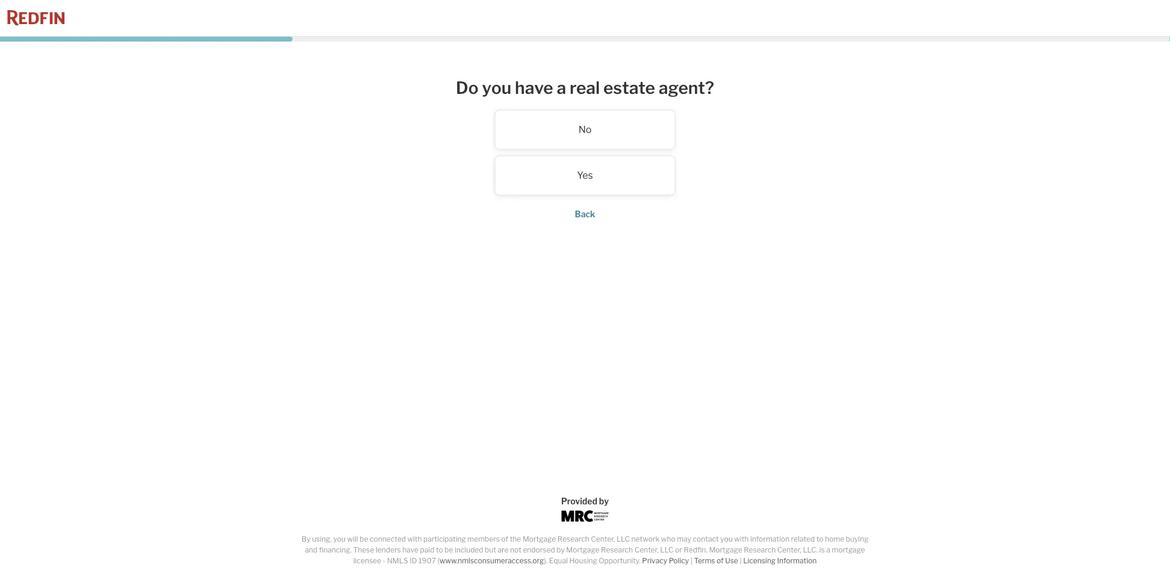 Task type: describe. For each thing, give the bounding box(es) containing it.
2 horizontal spatial mortgage
[[709, 546, 743, 555]]

privacy
[[643, 557, 668, 566]]

1 | from the left
[[691, 557, 693, 566]]

nmls
[[387, 557, 408, 566]]

do you have a real estate agent? option group
[[344, 110, 826, 196]]

information
[[778, 557, 817, 566]]

the
[[510, 535, 521, 544]]

1 horizontal spatial by
[[599, 497, 609, 507]]

0 horizontal spatial to
[[436, 546, 443, 555]]

mortgage
[[832, 546, 866, 555]]

0 vertical spatial llc
[[617, 535, 630, 544]]

llc.
[[803, 546, 818, 555]]

back button
[[575, 209, 596, 220]]

0 horizontal spatial you
[[333, 535, 346, 544]]

using,
[[312, 535, 332, 544]]

1 horizontal spatial research
[[601, 546, 633, 555]]

information
[[751, 535, 790, 544]]

estate agent?
[[604, 77, 715, 98]]

2 horizontal spatial research
[[744, 546, 776, 555]]

www.nmlsconsumeraccess.org ). equal housing opportunity. privacy policy | terms of use | licensing information
[[440, 557, 817, 566]]

do you have a real estate agent?
[[456, 77, 715, 98]]

licensee
[[354, 557, 381, 566]]

2 horizontal spatial you
[[721, 535, 733, 544]]

policy
[[669, 557, 689, 566]]

www.nmlsconsumeraccess.org link
[[440, 557, 544, 566]]

terms of use link
[[694, 557, 739, 566]]

1907
[[419, 557, 436, 566]]

are
[[498, 546, 509, 555]]

0 horizontal spatial mortgage
[[523, 535, 556, 544]]

1 horizontal spatial to
[[817, 535, 824, 544]]

2 with from the left
[[735, 535, 749, 544]]

provided
[[562, 497, 598, 507]]

licensing information link
[[744, 557, 817, 566]]

1 horizontal spatial llc
[[661, 546, 674, 555]]

is
[[820, 546, 825, 555]]

mortgage research center image
[[562, 511, 609, 522]]

a inside by using, you will be connected with participating members of the mortgage research center, llc network who may contact you with information related to home buying and financing. these lenders have paid to be included but are not endorsed by mortgage research center, llc or redfin. mortgage research center, llc. is a mortgage licensee - nmls id 1907 (
[[827, 546, 831, 555]]

included
[[455, 546, 484, 555]]

www.nmlsconsumeraccess.org
[[440, 557, 544, 566]]



Task type: locate. For each thing, give the bounding box(es) containing it.
1 horizontal spatial center,
[[635, 546, 659, 555]]

0 vertical spatial a
[[557, 77, 566, 98]]

2 | from the left
[[740, 557, 742, 566]]

1 vertical spatial of
[[717, 557, 724, 566]]

these
[[353, 546, 374, 555]]

financing.
[[319, 546, 352, 555]]

but
[[485, 546, 496, 555]]

housing
[[570, 557, 598, 566]]

mortgage up use
[[709, 546, 743, 555]]

terms
[[694, 557, 716, 566]]

0 horizontal spatial by
[[557, 546, 565, 555]]

1 horizontal spatial a
[[827, 546, 831, 555]]

mortgage
[[523, 535, 556, 544], [567, 546, 600, 555], [709, 546, 743, 555]]

1 horizontal spatial |
[[740, 557, 742, 566]]

0 vertical spatial of
[[502, 535, 509, 544]]

|
[[691, 557, 693, 566], [740, 557, 742, 566]]

0 vertical spatial to
[[817, 535, 824, 544]]

have left the real
[[515, 77, 554, 98]]

be up these
[[360, 535, 368, 544]]

1 vertical spatial llc
[[661, 546, 674, 555]]

be
[[360, 535, 368, 544], [445, 546, 453, 555]]

center,
[[591, 535, 615, 544], [635, 546, 659, 555], [778, 546, 802, 555]]

mortgage up endorsed
[[523, 535, 556, 544]]

2 horizontal spatial center,
[[778, 546, 802, 555]]

mortgage up housing
[[567, 546, 600, 555]]

1 horizontal spatial mortgage
[[567, 546, 600, 555]]

participating
[[424, 535, 466, 544]]

center, up information
[[778, 546, 802, 555]]

provided by
[[562, 497, 609, 507]]

with
[[408, 535, 422, 544], [735, 535, 749, 544]]

0 horizontal spatial have
[[403, 546, 419, 555]]

to up the (
[[436, 546, 443, 555]]

connected
[[370, 535, 406, 544]]

have
[[515, 77, 554, 98], [403, 546, 419, 555]]

may
[[677, 535, 692, 544]]

use
[[726, 557, 739, 566]]

you
[[482, 77, 512, 98], [333, 535, 346, 544], [721, 535, 733, 544]]

of inside by using, you will be connected with participating members of the mortgage research center, llc network who may contact you with information related to home buying and financing. these lenders have paid to be included but are not endorsed by mortgage research center, llc or redfin. mortgage research center, llc. is a mortgage licensee - nmls id 1907 (
[[502, 535, 509, 544]]

0 horizontal spatial llc
[[617, 535, 630, 544]]

of for members
[[502, 535, 509, 544]]

llc up "opportunity."
[[617, 535, 630, 544]]

1 horizontal spatial you
[[482, 77, 512, 98]]

id
[[410, 557, 417, 566]]

llc
[[617, 535, 630, 544], [661, 546, 674, 555]]

research up housing
[[558, 535, 590, 544]]

by up equal
[[557, 546, 565, 555]]

opportunity.
[[599, 557, 641, 566]]

home
[[826, 535, 845, 544]]

you up the financing. on the bottom left
[[333, 535, 346, 544]]

1 vertical spatial by
[[557, 546, 565, 555]]

of for terms
[[717, 557, 724, 566]]

to up is
[[817, 535, 824, 544]]

yes
[[577, 170, 593, 181]]

licensing
[[744, 557, 776, 566]]

research
[[558, 535, 590, 544], [601, 546, 633, 555], [744, 546, 776, 555]]

(
[[438, 557, 440, 566]]

0 vertical spatial have
[[515, 77, 554, 98]]

you right contact
[[721, 535, 733, 544]]

0 vertical spatial be
[[360, 535, 368, 544]]

1 vertical spatial be
[[445, 546, 453, 555]]

and
[[305, 546, 318, 555]]

0 horizontal spatial center,
[[591, 535, 615, 544]]

of
[[502, 535, 509, 544], [717, 557, 724, 566]]

0 horizontal spatial of
[[502, 535, 509, 544]]

llc up privacy policy link
[[661, 546, 674, 555]]

or
[[676, 546, 683, 555]]

a
[[557, 77, 566, 98], [827, 546, 831, 555]]

0 horizontal spatial a
[[557, 77, 566, 98]]

).
[[544, 557, 548, 566]]

by using, you will be connected with participating members of the mortgage research center, llc network who may contact you with information related to home buying and financing. these lenders have paid to be included but are not endorsed by mortgage research center, llc or redfin. mortgage research center, llc. is a mortgage licensee - nmls id 1907 (
[[302, 535, 869, 566]]

-
[[383, 557, 386, 566]]

research up "opportunity."
[[601, 546, 633, 555]]

by inside by using, you will be connected with participating members of the mortgage research center, llc network who may contact you with information related to home buying and financing. these lenders have paid to be included but are not endorsed by mortgage research center, llc or redfin. mortgage research center, llc. is a mortgage licensee - nmls id 1907 (
[[557, 546, 565, 555]]

0 horizontal spatial be
[[360, 535, 368, 544]]

with up 'paid'
[[408, 535, 422, 544]]

center, down the network
[[635, 546, 659, 555]]

you right do
[[482, 77, 512, 98]]

a left the real
[[557, 77, 566, 98]]

1 horizontal spatial have
[[515, 77, 554, 98]]

| down redfin.
[[691, 557, 693, 566]]

of left the
[[502, 535, 509, 544]]

will
[[347, 535, 358, 544]]

1 vertical spatial to
[[436, 546, 443, 555]]

equal
[[549, 557, 568, 566]]

a right is
[[827, 546, 831, 555]]

by up mortgage research center image
[[599, 497, 609, 507]]

endorsed
[[523, 546, 555, 555]]

1 vertical spatial a
[[827, 546, 831, 555]]

who
[[662, 535, 676, 544]]

members
[[468, 535, 500, 544]]

0 horizontal spatial with
[[408, 535, 422, 544]]

related
[[792, 535, 815, 544]]

contact
[[693, 535, 719, 544]]

1 horizontal spatial of
[[717, 557, 724, 566]]

research up licensing
[[744, 546, 776, 555]]

by
[[599, 497, 609, 507], [557, 546, 565, 555]]

1 horizontal spatial be
[[445, 546, 453, 555]]

of left use
[[717, 557, 724, 566]]

privacy policy link
[[643, 557, 689, 566]]

have inside by using, you will be connected with participating members of the mortgage research center, llc network who may contact you with information related to home buying and financing. these lenders have paid to be included but are not endorsed by mortgage research center, llc or redfin. mortgage research center, llc. is a mortgage licensee - nmls id 1907 (
[[403, 546, 419, 555]]

network
[[632, 535, 660, 544]]

redfin.
[[684, 546, 708, 555]]

buying
[[846, 535, 869, 544]]

do
[[456, 77, 479, 98]]

be down participating
[[445, 546, 453, 555]]

to
[[817, 535, 824, 544], [436, 546, 443, 555]]

1 vertical spatial have
[[403, 546, 419, 555]]

| right use
[[740, 557, 742, 566]]

center, up "opportunity."
[[591, 535, 615, 544]]

no
[[579, 124, 592, 136]]

0 vertical spatial by
[[599, 497, 609, 507]]

have up id
[[403, 546, 419, 555]]

back
[[575, 209, 596, 220]]

with up use
[[735, 535, 749, 544]]

paid
[[420, 546, 435, 555]]

by
[[302, 535, 311, 544]]

0 horizontal spatial research
[[558, 535, 590, 544]]

1 horizontal spatial with
[[735, 535, 749, 544]]

0 horizontal spatial |
[[691, 557, 693, 566]]

not
[[510, 546, 522, 555]]

lenders
[[376, 546, 401, 555]]

real
[[570, 77, 600, 98]]

1 with from the left
[[408, 535, 422, 544]]



Task type: vqa. For each thing, say whether or not it's contained in the screenshot.
THE HAVE within By using, you will be connected with participating members of the Mortgage Research Center, LLC network who may contact you with information related to home buying and financing. These lenders have paid to be included but are not endorsed by Mortgage Research Center, LLC or Redfin. Mortgage Research Center, LLC. is a mortgage licensee - NMLS ID 1907 (
yes



